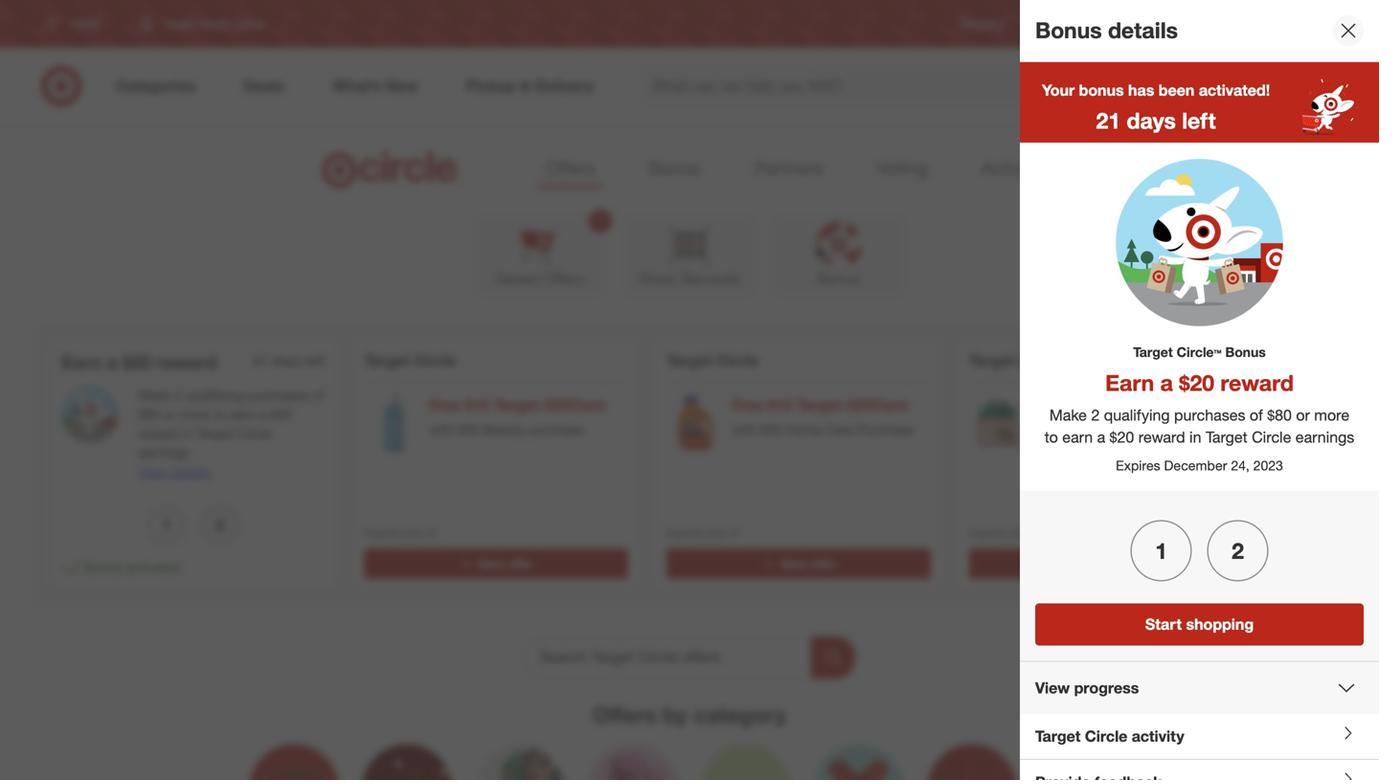 Task type: vqa. For each thing, say whether or not it's contained in the screenshot.
Redcard Link
yes



Task type: describe. For each thing, give the bounding box(es) containing it.
bonus activated
[[84, 559, 181, 576]]

target inside make 2 qualifying purchases of $80 or more to earn a $20 reward in target circle earnings
[[1206, 428, 1248, 447]]

bonus for bonus details
[[1036, 17, 1102, 44]]

step 2 - incomplete image
[[1207, 518, 1269, 585]]

holiday image
[[927, 745, 1017, 781]]

$80 for make 2 qualifying purchases of $80 or more to earn a $20 reward in target circle earnings
[[1268, 406, 1292, 425]]

purchase
[[858, 421, 914, 438]]

offers link
[[538, 151, 602, 188]]

gingerbread
[[1112, 421, 1188, 438]]

target up 25% off favorite day gingerbread 'image'
[[969, 352, 1015, 370]]

partners link
[[747, 151, 831, 188]]

a inside make 2 qualifying purchases of $80 or more to earn a $20 reward in target circle earnings view details
[[260, 406, 267, 423]]

save for $15
[[781, 557, 807, 571]]

redcard
[[1119, 17, 1165, 31]]

save offer button for $10
[[364, 549, 628, 579]]

partners
[[754, 157, 824, 179]]

circle up the 50%off shipt annual membership get unlimited same day delivery on $35+ orders image
[[1322, 352, 1364, 370]]

dec for 25% off
[[1011, 526, 1031, 540]]

21 days left
[[253, 353, 326, 369]]

view inside make 2 qualifying purchases of $80 or more to earn a $20 reward in target circle earnings view details
[[139, 465, 167, 481]]

baby image
[[475, 745, 565, 781]]

9 link
[[1299, 65, 1341, 107]]

purchase
[[529, 421, 585, 438]]

1 vertical spatial left
[[305, 353, 326, 369]]

purchases for make 2 qualifying purchases of $80 or more to earn a $20 reward in target circle earnings view details
[[247, 387, 309, 404]]

earn for make 2 qualifying purchases of $80 or more to earn a $20 reward in target circle earnings view details
[[229, 406, 256, 423]]

barcode
[[682, 270, 740, 288]]

off
[[1071, 396, 1090, 415]]

details inside make 2 qualifying purchases of $80 or more to earn a $20 reward in target circle earnings view details
[[171, 465, 210, 481]]

expires dec 13
[[969, 526, 1047, 540]]

2 horizontal spatial 9
[[1328, 68, 1333, 80]]

expires for free $10 target giftcard
[[364, 526, 402, 540]]

bonus for bonus link
[[648, 157, 701, 179]]

has
[[1128, 81, 1155, 100]]

more for make 2 qualifying purchases of $80 or more to earn a $20 reward in target circle earnings
[[1315, 406, 1350, 425]]

home
[[786, 421, 822, 438]]

earn inside the target circle™ bonus earn a $20 reward
[[1106, 370, 1155, 397]]

view inside dropdown button
[[1036, 679, 1070, 698]]

save offer for $15
[[781, 557, 836, 571]]

qualifying for make 2 qualifying purchases of $80 or more to earn a $20 reward in target circle earnings
[[1104, 406, 1170, 425]]

home image
[[1040, 745, 1130, 781]]

or for make 2 qualifying purchases of $80 or more to earn a $20 reward in target circle earnings
[[1296, 406, 1310, 425]]

category
[[694, 702, 787, 729]]

expires dec 9 for free $15 target giftcard
[[667, 526, 738, 540]]

earn a $20 reward
[[61, 352, 217, 374]]

offers for offers
[[545, 157, 595, 179]]

target down view progress
[[1036, 728, 1081, 746]]

target circle for 25% off
[[969, 352, 1062, 370]]

target inside free $10 target giftcard with $30 beauty purchase
[[494, 396, 540, 415]]

free for free $15 target giftcard
[[732, 396, 764, 415]]

target circle™ bonus earn a $20 reward
[[1106, 344, 1294, 397]]

earnings for make 2 qualifying purchases of $80 or more to earn a $20 reward in target circle earnings view details
[[138, 444, 189, 461]]

view details button
[[138, 463, 211, 484]]

reward inside make 2 qualifying purchases of $80 or more to earn a $20 reward in target circle earnings
[[1139, 428, 1186, 447]]

1
[[162, 516, 171, 535]]

circle down progress
[[1085, 728, 1128, 746]]

activated
[[127, 559, 181, 576]]

view progress
[[1036, 679, 1139, 698]]

target up the 50%off shipt annual membership get unlimited same day delivery on $35+ orders image
[[1272, 352, 1318, 370]]

show barcode button
[[623, 215, 757, 298]]

2023
[[1254, 457, 1283, 474]]

shopping
[[1186, 615, 1254, 634]]

$15
[[768, 396, 793, 415]]

find stores
[[1290, 17, 1349, 31]]

activity link
[[974, 151, 1049, 188]]

target circle for free $10 target giftcard
[[364, 352, 456, 370]]

ad
[[1074, 17, 1088, 31]]

registry
[[961, 17, 1003, 31]]

a inside make 2 qualifying purchases of $80 or more to earn a $20 reward in target circle earnings
[[1097, 428, 1106, 447]]

voting
[[877, 157, 928, 179]]

food image
[[701, 745, 791, 781]]

reward inside the target circle™ bonus earn a $20 reward
[[1221, 370, 1294, 397]]

earnings for make 2 qualifying purchases of $80 or more to earn a $20 reward in target circle earnings
[[1296, 428, 1355, 447]]

with for free $10 target giftcard
[[429, 421, 454, 438]]

show barcode
[[639, 270, 740, 288]]

start shopping
[[1146, 615, 1254, 634]]

saved
[[496, 270, 539, 288]]

of for make 2 qualifying purchases of $80 or more to earn a $20 reward in target circle earnings
[[1250, 406, 1263, 425]]

start
[[1146, 615, 1182, 634]]

beauty image
[[588, 745, 678, 781]]

target circle activity
[[1036, 728, 1185, 746]]

more for make 2 qualifying purchases of $80 or more to earn a $20 reward in target circle earnings view details
[[179, 406, 210, 423]]

make for make 2 qualifying purchases of $80 or more to earn a $20 reward in target circle earnings view details
[[138, 387, 171, 404]]

save for off
[[1084, 557, 1110, 571]]

$10
[[465, 396, 490, 415]]

expires dec 9 for free $10 target giftcard
[[364, 526, 436, 540]]

9 for free $15 target giftcard
[[732, 526, 738, 540]]

$20 inside the target circle™ bonus earn a $20 reward
[[1179, 370, 1215, 397]]

weekly ad
[[1034, 17, 1088, 31]]

make for make 2 qualifying purchases of $80 or more to earn a $20 reward in target circle earnings
[[1050, 406, 1087, 425]]

offer for off
[[1113, 557, 1139, 571]]

target circle activity link
[[1020, 715, 1379, 761]]

13
[[1035, 526, 1047, 540]]

bonus link
[[641, 151, 708, 188]]

target inside free $15 target giftcard with $50 home care purchase
[[797, 396, 842, 415]]

activity
[[1132, 728, 1185, 746]]

make 2 qualifying purchases of $80 or more to earn a $20 reward in target circle earnings view details
[[138, 387, 325, 481]]



Task type: locate. For each thing, give the bounding box(es) containing it.
target
[[1133, 344, 1173, 361], [364, 352, 409, 370], [667, 352, 712, 370], [969, 352, 1015, 370], [1272, 352, 1318, 370], [494, 396, 540, 415], [797, 396, 842, 415], [197, 425, 233, 442], [1206, 428, 1248, 447], [1036, 728, 1081, 746]]

$80 for make 2 qualifying purchases of $80 or more to earn a $20 reward in target circle earnings view details
[[138, 406, 159, 423]]

1 horizontal spatial 2
[[216, 516, 225, 535]]

0 vertical spatial days
[[1127, 107, 1176, 134]]

in for make 2 qualifying purchases of $80 or more to earn a $20 reward in target circle earnings view details
[[183, 425, 193, 442]]

1 horizontal spatial purchases
[[1174, 406, 1246, 425]]

0 horizontal spatial save offer
[[478, 557, 533, 571]]

more inside make 2 qualifying purchases of $80 or more to earn a $20 reward in target circle earnings view details
[[179, 406, 210, 423]]

0 vertical spatial left
[[1182, 107, 1216, 134]]

search
[[1104, 79, 1151, 97]]

free for free $10 target giftcard
[[429, 396, 461, 415]]

redcard link
[[1119, 16, 1165, 32]]

reward up december
[[1139, 428, 1186, 447]]

0 vertical spatial earn
[[229, 406, 256, 423]]

0 vertical spatial of
[[313, 387, 325, 404]]

$80 down earn a $20 reward
[[138, 406, 159, 423]]

bonus inside bonus link
[[648, 157, 701, 179]]

3 target circle from the left
[[969, 352, 1062, 370]]

reward up view details button
[[138, 425, 179, 442]]

9
[[1328, 68, 1333, 80], [429, 526, 436, 540], [732, 526, 738, 540]]

0 horizontal spatial 2
[[174, 387, 182, 404]]

offers up beauty image
[[593, 702, 657, 729]]

2 horizontal spatial save offer button
[[969, 549, 1234, 579]]

target up the beauty
[[494, 396, 540, 415]]

1 horizontal spatial to
[[1045, 428, 1058, 447]]

reward up make 2 qualifying purchases of $80 or more to earn a $20 reward in target circle earnings view details at the left
[[157, 352, 217, 374]]

1 horizontal spatial 9
[[732, 526, 738, 540]]

to inside make 2 qualifying purchases of $80 or more to earn a $20 reward in target circle earnings view details
[[214, 406, 226, 423]]

or for make 2 qualifying purchases of $80 or more to earn a $20 reward in target circle earnings view details
[[163, 406, 175, 423]]

target inside make 2 qualifying purchases of $80 or more to earn a $20 reward in target circle earnings view details
[[197, 425, 233, 442]]

0 horizontal spatial earnings
[[138, 444, 189, 461]]

saved offers
[[496, 270, 585, 288]]

target up home
[[797, 396, 842, 415]]

earn
[[229, 406, 256, 423], [1063, 428, 1093, 447]]

more inside make 2 qualifying purchases of $80 or more to earn a $20 reward in target circle earnings
[[1315, 406, 1350, 425]]

target circle logo image
[[319, 150, 465, 190]]

0 horizontal spatial save offer button
[[364, 549, 628, 579]]

giftcard inside free $15 target giftcard with $50 home care purchase
[[846, 396, 908, 415]]

1 horizontal spatial details
[[1108, 17, 1178, 44]]

0 horizontal spatial days
[[271, 353, 301, 369]]

more
[[179, 406, 210, 423], [1315, 406, 1350, 425]]

offer for $15
[[811, 557, 836, 571]]

2 target circle from the left
[[667, 352, 759, 370]]

1 horizontal spatial or
[[1296, 406, 1310, 425]]

1 horizontal spatial $80
[[1268, 406, 1292, 425]]

start shopping link
[[1036, 604, 1364, 646]]

weekly
[[1034, 17, 1071, 31]]

bonus inside the target circle™ bonus earn a $20 reward
[[1226, 344, 1266, 361]]

0 horizontal spatial giftcard
[[544, 396, 605, 415]]

target up view details button
[[197, 425, 233, 442]]

giftcard for free $10 target giftcard
[[544, 396, 605, 415]]

2 right 1
[[216, 516, 225, 535]]

favorite
[[1035, 421, 1082, 438]]

beauty
[[483, 421, 525, 438]]

your bonus has been activated! 21 days left
[[1042, 81, 1270, 134]]

1 save from the left
[[478, 557, 505, 571]]

expires december 24, 2023
[[1116, 457, 1283, 474]]

reward
[[157, 352, 217, 374], [1221, 370, 1294, 397], [138, 425, 179, 442], [1139, 428, 1186, 447]]

1 horizontal spatial view
[[1036, 679, 1070, 698]]

1 horizontal spatial earn
[[1106, 370, 1155, 397]]

2 horizontal spatial 2
[[1091, 406, 1100, 425]]

0 horizontal spatial 21
[[253, 353, 268, 369]]

2 for make 2 qualifying purchases of $80 or more to earn a $20 reward in target circle earnings view details
[[174, 387, 182, 404]]

day
[[1086, 421, 1109, 438]]

save offer for off
[[1084, 557, 1139, 571]]

1 vertical spatial earn
[[1063, 428, 1093, 447]]

free left $15
[[732, 396, 764, 415]]

qualifying down earn a $20 reward
[[186, 387, 243, 404]]

circle down "21 days left"
[[237, 425, 272, 442]]

view left progress
[[1036, 679, 1070, 698]]

3 dec from the left
[[1011, 526, 1031, 540]]

1 vertical spatial of
[[1250, 406, 1263, 425]]

2 right 'off'
[[1091, 406, 1100, 425]]

circle
[[414, 352, 456, 370], [716, 352, 759, 370], [1019, 352, 1062, 370], [1322, 352, 1364, 370], [237, 425, 272, 442], [1252, 428, 1292, 447], [1085, 728, 1128, 746]]

0 horizontal spatial to
[[214, 406, 226, 423]]

9 for free $10 target giftcard
[[429, 526, 436, 540]]

21
[[1096, 107, 1121, 134], [253, 353, 268, 369]]

free left $10
[[429, 396, 461, 415]]

1 vertical spatial offers
[[543, 270, 585, 288]]

21 down bonus
[[1096, 107, 1121, 134]]

all image
[[249, 745, 339, 781]]

1 horizontal spatial save offer button
[[667, 549, 931, 579]]

0 vertical spatial view
[[139, 465, 167, 481]]

1 horizontal spatial expires dec 9
[[667, 526, 738, 540]]

0 horizontal spatial with
[[429, 421, 454, 438]]

1 horizontal spatial days
[[1127, 107, 1176, 134]]

progress
[[1074, 679, 1139, 698]]

giftcard inside free $10 target giftcard with $30 beauty purchase
[[544, 396, 605, 415]]

been
[[1159, 81, 1195, 100]]

0 horizontal spatial of
[[313, 387, 325, 404]]

target up free $15 target giftcard  with $50 home care purchase image
[[667, 352, 712, 370]]

save offer button for $15
[[667, 549, 931, 579]]

25% off favorite day gingerbread image
[[969, 395, 1027, 452]]

days inside your bonus has been activated! 21 days left
[[1127, 107, 1176, 134]]

dec for free $15 target giftcard
[[708, 526, 729, 540]]

2 expires dec 9 from the left
[[667, 526, 738, 540]]

purchases down the target circle™ bonus earn a $20 reward
[[1174, 406, 1246, 425]]

0 vertical spatial make
[[138, 387, 171, 404]]

circle up the 2023 on the bottom right of the page
[[1252, 428, 1292, 447]]

1 with from the left
[[429, 421, 454, 438]]

save for $10
[[478, 557, 505, 571]]

free inside free $15 target giftcard with $50 home care purchase
[[732, 396, 764, 415]]

qualifying right 'off'
[[1104, 406, 1170, 425]]

1 vertical spatial details
[[171, 465, 210, 481]]

bonus inside bonus button
[[817, 270, 861, 288]]

bonus for bonus activated
[[84, 559, 123, 576]]

3 offer from the left
[[1113, 557, 1139, 571]]

1 horizontal spatial left
[[1182, 107, 1216, 134]]

$80 up the 2023 on the bottom right of the page
[[1268, 406, 1292, 425]]

1 vertical spatial to
[[1045, 428, 1058, 447]]

3 save offer button from the left
[[969, 549, 1234, 579]]

purchases inside make 2 qualifying purchases of $80 or more to earn a $20 reward in target circle earnings
[[1174, 406, 1246, 425]]

stores
[[1316, 17, 1349, 31]]

1 horizontal spatial of
[[1250, 406, 1263, 425]]

2 giftcard from the left
[[846, 396, 908, 415]]

to inside make 2 qualifying purchases of $80 or more to earn a $20 reward in target circle earnings
[[1045, 428, 1058, 447]]

1 horizontal spatial save offer
[[781, 557, 836, 571]]

to down 25%
[[1045, 428, 1058, 447]]

with for free $15 target giftcard
[[732, 421, 757, 438]]

$80 inside make 2 qualifying purchases of $80 or more to earn a $20 reward in target circle earnings
[[1268, 406, 1292, 425]]

0 horizontal spatial view
[[139, 465, 167, 481]]

earnings inside make 2 qualifying purchases of $80 or more to earn a $20 reward in target circle earnings view details
[[138, 444, 189, 461]]

0 vertical spatial details
[[1108, 17, 1178, 44]]

circle up 25%
[[1019, 352, 1062, 370]]

offers for offers by category
[[593, 702, 657, 729]]

search button
[[1104, 65, 1151, 111]]

purchases inside make 2 qualifying purchases of $80 or more to earn a $20 reward in target circle earnings view details
[[247, 387, 309, 404]]

3 save from the left
[[1084, 557, 1110, 571]]

1 horizontal spatial giftcard
[[846, 396, 908, 415]]

a
[[107, 352, 117, 374], [1161, 370, 1173, 397], [260, 406, 267, 423], [1097, 428, 1106, 447]]

reward inside make 2 qualifying purchases of $80 or more to earn a $20 reward in target circle earnings view details
[[138, 425, 179, 442]]

1 horizontal spatial with
[[732, 421, 757, 438]]

1 horizontal spatial make
[[1050, 406, 1087, 425]]

21 up make 2 qualifying purchases of $80 or more to earn a $20 reward in target circle earnings view details at the left
[[253, 353, 268, 369]]

1 vertical spatial view
[[1036, 679, 1070, 698]]

1 horizontal spatial dec
[[708, 526, 729, 540]]

24,
[[1231, 457, 1250, 474]]

health image
[[814, 745, 904, 781]]

1 horizontal spatial qualifying
[[1104, 406, 1170, 425]]

purchases
[[247, 387, 309, 404], [1174, 406, 1246, 425]]

in inside make 2 qualifying purchases of $80 or more to earn a $20 reward in target circle earnings view details
[[183, 425, 193, 442]]

days down the has
[[1127, 107, 1176, 134]]

50%off shipt annual membership get unlimited same day delivery on $35+ orders image
[[1272, 395, 1330, 452]]

25% off favorite day gingerbread
[[1035, 396, 1188, 438]]

earn down "21 days left"
[[229, 406, 256, 423]]

target left circle™
[[1133, 344, 1173, 361]]

or inside make 2 qualifying purchases of $80 or more to earn a $20 reward in target circle earnings
[[1296, 406, 1310, 425]]

save offer button for off
[[969, 549, 1234, 579]]

2 vertical spatial 2
[[216, 516, 225, 535]]

giftcard for free $15 target giftcard
[[846, 396, 908, 415]]

$20 inside make 2 qualifying purchases of $80 or more to earn a $20 reward in target circle earnings
[[1110, 428, 1134, 447]]

target circle up 25%
[[969, 352, 1062, 370]]

free $15 target giftcard  with $50 home care purchase image
[[667, 395, 724, 452]]

with left $50
[[732, 421, 757, 438]]

offers inside button
[[543, 270, 585, 288]]

2 down earn a $20 reward
[[174, 387, 182, 404]]

days up make 2 qualifying purchases of $80 or more to earn a $20 reward in target circle earnings view details at the left
[[271, 353, 301, 369]]

target up 24,
[[1206, 428, 1248, 447]]

1 save offer from the left
[[478, 557, 533, 571]]

$20 inside make 2 qualifying purchases of $80 or more to earn a $20 reward in target circle earnings view details
[[271, 406, 292, 423]]

3 save offer from the left
[[1084, 557, 1139, 571]]

bonus
[[1036, 17, 1102, 44], [648, 157, 701, 179], [817, 270, 861, 288], [1226, 344, 1266, 361], [84, 559, 123, 576]]

free inside free $10 target giftcard with $30 beauty purchase
[[429, 396, 461, 415]]

earn inside make 2 qualifying purchases of $80 or more to earn a $20 reward in target circle earnings view details
[[229, 406, 256, 423]]

1 free from the left
[[429, 396, 461, 415]]

find stores link
[[1290, 16, 1349, 32]]

2 save offer from the left
[[781, 557, 836, 571]]

giftcard
[[544, 396, 605, 415], [846, 396, 908, 415]]

2 save offer button from the left
[[667, 549, 931, 579]]

earn
[[61, 352, 102, 374], [1106, 370, 1155, 397]]

target circle for free $15 target giftcard
[[667, 352, 759, 370]]

offers
[[545, 157, 595, 179], [543, 270, 585, 288], [593, 702, 657, 729]]

1 horizontal spatial free
[[732, 396, 764, 415]]

find
[[1290, 17, 1313, 31]]

dec for free $10 target giftcard
[[405, 526, 426, 540]]

2 vertical spatial offers
[[593, 702, 657, 729]]

purchases for make 2 qualifying purchases of $80 or more to earn a $20 reward in target circle earnings
[[1174, 406, 1246, 425]]

offers by category
[[593, 702, 787, 729]]

$50
[[760, 421, 782, 438]]

in up december
[[1190, 428, 1202, 447]]

offer
[[508, 557, 533, 571], [811, 557, 836, 571], [1113, 557, 1139, 571]]

0 horizontal spatial dec
[[405, 526, 426, 540]]

a inside the target circle™ bonus earn a $20 reward
[[1161, 370, 1173, 397]]

2 for make 2 qualifying purchases of $80 or more to earn a $20 reward in target circle earnings
[[1091, 406, 1100, 425]]

0 horizontal spatial or
[[163, 406, 175, 423]]

target circle
[[364, 352, 456, 370], [667, 352, 759, 370], [969, 352, 1062, 370], [1272, 352, 1364, 370]]

1 expires dec 9 from the left
[[364, 526, 436, 540]]

0 horizontal spatial details
[[171, 465, 210, 481]]

details
[[1108, 17, 1178, 44], [171, 465, 210, 481]]

make 2 qualifying purchases of $80 or more to earn a $20 reward in target circle earnings
[[1045, 406, 1355, 447]]

0 vertical spatial 21
[[1096, 107, 1121, 134]]

1 offer from the left
[[508, 557, 533, 571]]

save offer for $10
[[478, 557, 533, 571]]

0 horizontal spatial save
[[478, 557, 505, 571]]

saved offers button
[[473, 215, 607, 298]]

in inside make 2 qualifying purchases of $80 or more to earn a $20 reward in target circle earnings
[[1190, 428, 1202, 447]]

save
[[478, 557, 505, 571], [781, 557, 807, 571], [1084, 557, 1110, 571]]

1 horizontal spatial offer
[[811, 557, 836, 571]]

1 save offer button from the left
[[364, 549, 628, 579]]

target inside the target circle™ bonus earn a $20 reward
[[1133, 344, 1173, 361]]

bonus button
[[772, 215, 906, 298]]

1 horizontal spatial in
[[1190, 428, 1202, 447]]

2 free from the left
[[732, 396, 764, 415]]

0 horizontal spatial in
[[183, 425, 193, 442]]

0 vertical spatial to
[[214, 406, 226, 423]]

0 horizontal spatial left
[[305, 353, 326, 369]]

0 horizontal spatial free
[[429, 396, 461, 415]]

to down earn a $20 reward
[[214, 406, 226, 423]]

1 giftcard from the left
[[544, 396, 605, 415]]

for you image
[[362, 745, 452, 781]]

2 save from the left
[[781, 557, 807, 571]]

dialog
[[1020, 0, 1379, 781]]

target circle up the 50%off shipt annual membership get unlimited same day delivery on $35+ orders image
[[1272, 352, 1364, 370]]

show
[[639, 270, 678, 288]]

1 horizontal spatial earn
[[1063, 428, 1093, 447]]

activity
[[982, 157, 1041, 179]]

None text field
[[524, 637, 811, 679]]

2 horizontal spatial save offer
[[1084, 557, 1139, 571]]

2 horizontal spatial save
[[1084, 557, 1110, 571]]

expires dec 9
[[364, 526, 436, 540], [667, 526, 738, 540]]

0 horizontal spatial purchases
[[247, 387, 309, 404]]

qualifying
[[186, 387, 243, 404], [1104, 406, 1170, 425]]

circle™
[[1177, 344, 1222, 361]]

voting link
[[870, 151, 936, 188]]

0 vertical spatial offers
[[545, 157, 595, 179]]

1 horizontal spatial 21
[[1096, 107, 1121, 134]]

$80
[[138, 406, 159, 423], [1268, 406, 1292, 425]]

circle inside make 2 qualifying purchases of $80 or more to earn a $20 reward in target circle earnings view details
[[237, 425, 272, 442]]

offer for $10
[[508, 557, 533, 571]]

offers right saved
[[543, 270, 585, 288]]

1 vertical spatial purchases
[[1174, 406, 1246, 425]]

view up 1
[[139, 465, 167, 481]]

4 target circle from the left
[[1272, 352, 1364, 370]]

bonus details
[[1036, 17, 1178, 44]]

2 dec from the left
[[708, 526, 729, 540]]

offers up saved offers button at top left
[[545, 157, 595, 179]]

target circle up free $10 target giftcard  with $30 beauty purchase image
[[364, 352, 456, 370]]

0 horizontal spatial make
[[138, 387, 171, 404]]

make inside make 2 qualifying purchases of $80 or more to earn a $20 reward in target circle earnings
[[1050, 406, 1087, 425]]

0 horizontal spatial offer
[[508, 557, 533, 571]]

earnings
[[1296, 428, 1355, 447], [138, 444, 189, 461]]

1 horizontal spatial more
[[1315, 406, 1350, 425]]

weekly ad link
[[1034, 16, 1088, 32]]

dialog containing bonus details
[[1020, 0, 1379, 781]]

with inside free $10 target giftcard with $30 beauty purchase
[[429, 421, 454, 438]]

free $10 target giftcard  with $30 beauty purchase image
[[364, 395, 421, 452]]

25%
[[1035, 396, 1066, 415]]

left
[[1182, 107, 1216, 134], [305, 353, 326, 369]]

of inside make 2 qualifying purchases of $80 or more to earn a $20 reward in target circle earnings view details
[[313, 387, 325, 404]]

1 vertical spatial 2
[[1091, 406, 1100, 425]]

0 vertical spatial purchases
[[247, 387, 309, 404]]

in for make 2 qualifying purchases of $80 or more to earn a $20 reward in target circle earnings
[[1190, 428, 1202, 447]]

earnings inside make 2 qualifying purchases of $80 or more to earn a $20 reward in target circle earnings
[[1296, 428, 1355, 447]]

2 inside make 2 qualifying purchases of $80 or more to earn a $20 reward in target circle earnings
[[1091, 406, 1100, 425]]

care
[[825, 421, 854, 438]]

in
[[183, 425, 193, 442], [1190, 428, 1202, 447]]

1 dec from the left
[[405, 526, 426, 540]]

circle up free $15 target giftcard  with $50 home care purchase image
[[716, 352, 759, 370]]

bonus
[[1079, 81, 1124, 100]]

earn inside make 2 qualifying purchases of $80 or more to earn a $20 reward in target circle earnings
[[1063, 428, 1093, 447]]

reward down circle™
[[1221, 370, 1294, 397]]

of inside make 2 qualifying purchases of $80 or more to earn a $20 reward in target circle earnings
[[1250, 406, 1263, 425]]

$20
[[122, 352, 151, 374], [1179, 370, 1215, 397], [271, 406, 292, 423], [1110, 428, 1134, 447]]

with left $30
[[429, 421, 454, 438]]

1 vertical spatial days
[[271, 353, 301, 369]]

1 horizontal spatial earnings
[[1296, 428, 1355, 447]]

with inside free $15 target giftcard with $50 home care purchase
[[732, 421, 757, 438]]

make inside make 2 qualifying purchases of $80 or more to earn a $20 reward in target circle earnings view details
[[138, 387, 171, 404]]

or inside make 2 qualifying purchases of $80 or more to earn a $20 reward in target circle earnings view details
[[163, 406, 175, 423]]

december
[[1164, 457, 1228, 474]]

save offer button
[[364, 549, 628, 579], [667, 549, 931, 579], [969, 549, 1234, 579]]

make
[[138, 387, 171, 404], [1050, 406, 1087, 425]]

What can we help you find? suggestions appear below search field
[[641, 65, 1118, 107]]

view progress button
[[1036, 662, 1364, 715]]

free $10 target giftcard with $30 beauty purchase
[[429, 396, 605, 438]]

by
[[663, 702, 688, 729]]

0 horizontal spatial earn
[[229, 406, 256, 423]]

0 horizontal spatial qualifying
[[186, 387, 243, 404]]

qualifying inside make 2 qualifying purchases of $80 or more to earn a $20 reward in target circle earnings view details
[[186, 387, 243, 404]]

with
[[429, 421, 454, 438], [732, 421, 757, 438]]

1 horizontal spatial save
[[781, 557, 807, 571]]

0 vertical spatial 2
[[174, 387, 182, 404]]

1 target circle from the left
[[364, 352, 456, 370]]

your
[[1042, 81, 1075, 100]]

1 vertical spatial 21
[[253, 353, 268, 369]]

purchases down "21 days left"
[[247, 387, 309, 404]]

earn for make 2 qualifying purchases of $80 or more to earn a $20 reward in target circle earnings
[[1063, 428, 1093, 447]]

expires for 25% off
[[969, 526, 1008, 540]]

to for make 2 qualifying purchases of $80 or more to earn a $20 reward in target circle earnings
[[1045, 428, 1058, 447]]

qualifying inside make 2 qualifying purchases of $80 or more to earn a $20 reward in target circle earnings
[[1104, 406, 1170, 425]]

0 horizontal spatial more
[[179, 406, 210, 423]]

$80 inside make 2 qualifying purchases of $80 or more to earn a $20 reward in target circle earnings view details
[[138, 406, 159, 423]]

2 horizontal spatial dec
[[1011, 526, 1031, 540]]

free $15 target giftcard with $50 home care purchase
[[732, 396, 914, 438]]

1 vertical spatial make
[[1050, 406, 1087, 425]]

of for make 2 qualifying purchases of $80 or more to earn a $20 reward in target circle earnings view details
[[313, 387, 325, 404]]

registry link
[[961, 16, 1003, 32]]

2 with from the left
[[732, 421, 757, 438]]

circle up free $10 target giftcard  with $30 beauty purchase image
[[414, 352, 456, 370]]

earn down 'off'
[[1063, 428, 1093, 447]]

save offer
[[478, 557, 533, 571], [781, 557, 836, 571], [1084, 557, 1139, 571]]

0 horizontal spatial 9
[[429, 526, 436, 540]]

left inside your bonus has been activated! 21 days left
[[1182, 107, 1216, 134]]

$30
[[458, 421, 479, 438]]

qualifying for make 2 qualifying purchases of $80 or more to earn a $20 reward in target circle earnings view details
[[186, 387, 243, 404]]

2 inside make 2 qualifying purchases of $80 or more to earn a $20 reward in target circle earnings view details
[[174, 387, 182, 404]]

of down "21 days left"
[[313, 387, 325, 404]]

in up view details button
[[183, 425, 193, 442]]

circle inside make 2 qualifying purchases of $80 or more to earn a $20 reward in target circle earnings
[[1252, 428, 1292, 447]]

1 vertical spatial qualifying
[[1104, 406, 1170, 425]]

2 offer from the left
[[811, 557, 836, 571]]

2 horizontal spatial offer
[[1113, 557, 1139, 571]]

0 horizontal spatial expires dec 9
[[364, 526, 436, 540]]

step 1 - incomplete image
[[1131, 518, 1192, 585]]

days
[[1127, 107, 1176, 134], [271, 353, 301, 369]]

of left the 50%off shipt annual membership get unlimited same day delivery on $35+ orders image
[[1250, 406, 1263, 425]]

0 horizontal spatial $80
[[138, 406, 159, 423]]

0 vertical spatial qualifying
[[186, 387, 243, 404]]

21 inside your bonus has been activated! 21 days left
[[1096, 107, 1121, 134]]

0 horizontal spatial earn
[[61, 352, 102, 374]]

to for make 2 qualifying purchases of $80 or more to earn a $20 reward in target circle earnings view details
[[214, 406, 226, 423]]

expires for free $15 target giftcard
[[667, 526, 705, 540]]

activated!
[[1199, 81, 1270, 100]]

target circle up free $15 target giftcard  with $50 home care purchase image
[[667, 352, 759, 370]]

target up free $10 target giftcard  with $30 beauty purchase image
[[364, 352, 409, 370]]



